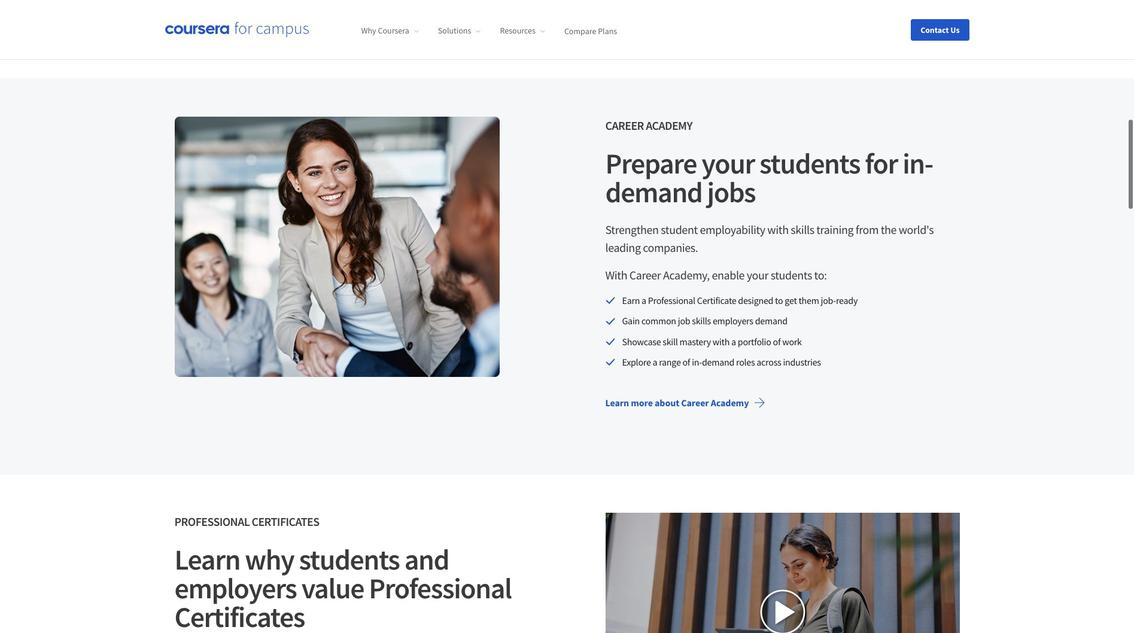 Task type: vqa. For each thing, say whether or not it's contained in the screenshot.
Date's complete
no



Task type: describe. For each thing, give the bounding box(es) containing it.
with career academy, enable your students to:
[[605, 268, 827, 283]]

compare plans
[[564, 25, 617, 36]]

mastery
[[680, 336, 711, 348]]

coursera
[[378, 25, 409, 36]]

prepare
[[605, 145, 697, 181]]

plans
[[598, 25, 617, 36]]

job-
[[821, 294, 836, 306]]

companies.
[[643, 240, 698, 255]]

range
[[659, 356, 681, 368]]

about
[[655, 397, 679, 409]]

1 vertical spatial career
[[630, 268, 661, 283]]

for
[[865, 145, 898, 181]]

coursera for campus image
[[165, 21, 309, 38]]

work
[[782, 336, 802, 348]]

2 horizontal spatial professional
[[648, 294, 695, 306]]

resources
[[500, 25, 536, 36]]

with
[[605, 268, 627, 283]]

and
[[404, 541, 449, 577]]

common
[[642, 315, 676, 327]]

micro-credentials video thumb image
[[605, 513, 960, 633]]

why coursera
[[361, 25, 409, 36]]

earn a professional certificate designed to get them job-ready
[[622, 294, 858, 306]]

learn more about career academy link
[[596, 388, 775, 417]]

employers for why
[[174, 570, 297, 606]]

compare plans link
[[564, 25, 617, 36]]

demand for roles
[[702, 356, 734, 368]]

skills inside strengthen student employability with skills training from the world's leading companies.
[[791, 222, 814, 237]]

gain common job skills employers demand
[[622, 315, 788, 327]]

a for range
[[653, 356, 657, 368]]

1 horizontal spatial of
[[773, 336, 781, 348]]

c4c career academy image
[[174, 117, 499, 377]]

student
[[661, 222, 698, 237]]

1 vertical spatial of
[[683, 356, 690, 368]]

showcase skill mastery with a portfolio of work
[[622, 336, 802, 348]]

earn
[[622, 294, 640, 306]]

professional inside learn why students and employers value professional certificates
[[369, 570, 512, 606]]

leading
[[605, 240, 641, 255]]

compare
[[564, 25, 596, 36]]

learn for learn more about career academy
[[605, 397, 629, 409]]

roles
[[736, 356, 755, 368]]

with for a
[[713, 336, 730, 348]]

strengthen
[[605, 222, 659, 237]]

them
[[799, 294, 819, 306]]

in- for of
[[692, 356, 702, 368]]

more
[[631, 397, 653, 409]]

0 horizontal spatial skills
[[692, 315, 711, 327]]

employers for common
[[713, 315, 753, 327]]

value
[[302, 570, 364, 606]]

professional certificates
[[174, 514, 319, 529]]

certificate
[[697, 294, 736, 306]]

get
[[785, 294, 797, 306]]

students for learn why students and employers value professional certificates
[[299, 541, 400, 577]]

learn why students and employers value professional certificates
[[174, 541, 512, 633]]

job
[[678, 315, 690, 327]]

skill
[[663, 336, 678, 348]]

academy,
[[663, 268, 710, 283]]

learn for learn why students and employers value professional certificates
[[174, 541, 240, 577]]

2 horizontal spatial a
[[731, 336, 736, 348]]

demand for jobs
[[605, 174, 702, 210]]

ready
[[836, 294, 858, 306]]



Task type: locate. For each thing, give the bounding box(es) containing it.
0 vertical spatial employers
[[713, 315, 753, 327]]

academy inside learn more about career academy link
[[711, 397, 749, 409]]

strengthen student employability with skills training from the world's leading companies.
[[605, 222, 934, 255]]

0 vertical spatial demand
[[605, 174, 702, 210]]

with up "explore a range of in-demand roles across industries"
[[713, 336, 730, 348]]

1 vertical spatial employers
[[174, 570, 297, 606]]

1 vertical spatial in-
[[692, 356, 702, 368]]

1 vertical spatial demand
[[755, 315, 788, 327]]

0 vertical spatial students
[[760, 145, 860, 181]]

0 horizontal spatial professional
[[174, 514, 250, 529]]

academy up the prepare
[[646, 118, 692, 133]]

demand up the strengthen
[[605, 174, 702, 210]]

career right the with
[[630, 268, 661, 283]]

explore a range of in-demand roles across industries
[[622, 356, 821, 368]]

resources link
[[500, 25, 545, 36]]

0 vertical spatial learn
[[605, 397, 629, 409]]

0 vertical spatial career
[[605, 118, 644, 133]]

2 vertical spatial career
[[681, 397, 709, 409]]

learn more about career academy
[[605, 397, 749, 409]]

learn inside learn why students and employers value professional certificates
[[174, 541, 240, 577]]

1 vertical spatial learn
[[174, 541, 240, 577]]

2 vertical spatial professional
[[369, 570, 512, 606]]

1 vertical spatial a
[[731, 336, 736, 348]]

0 horizontal spatial academy
[[646, 118, 692, 133]]

a left the range at the bottom
[[653, 356, 657, 368]]

1 horizontal spatial employers
[[713, 315, 753, 327]]

contact us button
[[911, 19, 969, 40]]

designed
[[738, 294, 773, 306]]

0 vertical spatial a
[[642, 294, 646, 306]]

a left the portfolio
[[731, 336, 736, 348]]

skills right job
[[692, 315, 711, 327]]

0 vertical spatial in-
[[903, 145, 933, 181]]

to
[[775, 294, 783, 306]]

why
[[361, 25, 376, 36]]

contact us
[[921, 24, 960, 35]]

us
[[951, 24, 960, 35]]

employers inside learn why students and employers value professional certificates
[[174, 570, 297, 606]]

0 vertical spatial skills
[[791, 222, 814, 237]]

in- down the "mastery"
[[692, 356, 702, 368]]

0 horizontal spatial with
[[713, 336, 730, 348]]

explore
[[622, 356, 651, 368]]

to:
[[814, 268, 827, 283]]

1 horizontal spatial skills
[[791, 222, 814, 237]]

from
[[856, 222, 879, 237]]

portfolio
[[738, 336, 771, 348]]

a
[[642, 294, 646, 306], [731, 336, 736, 348], [653, 356, 657, 368]]

of left the work
[[773, 336, 781, 348]]

1 horizontal spatial with
[[768, 222, 789, 237]]

1 horizontal spatial learn
[[605, 397, 629, 409]]

0 vertical spatial academy
[[646, 118, 692, 133]]

why
[[245, 541, 294, 577]]

0 vertical spatial certificates
[[252, 514, 319, 529]]

the
[[881, 222, 897, 237]]

showcase
[[622, 336, 661, 348]]

career
[[605, 118, 644, 133], [630, 268, 661, 283], [681, 397, 709, 409]]

0 horizontal spatial employers
[[174, 570, 297, 606]]

0 vertical spatial of
[[773, 336, 781, 348]]

solutions link
[[438, 25, 481, 36]]

jobs
[[707, 174, 756, 210]]

a for professional
[[642, 294, 646, 306]]

in- right for
[[903, 145, 933, 181]]

1 vertical spatial skills
[[692, 315, 711, 327]]

with right employability
[[768, 222, 789, 237]]

industries
[[783, 356, 821, 368]]

career right about
[[681, 397, 709, 409]]

learn down the professional certificates
[[174, 541, 240, 577]]

1 horizontal spatial academy
[[711, 397, 749, 409]]

academy down "explore a range of in-demand roles across industries"
[[711, 397, 749, 409]]

2 vertical spatial a
[[653, 356, 657, 368]]

0 horizontal spatial in-
[[692, 356, 702, 368]]

your inside prepare your students for in- demand jobs
[[702, 145, 755, 181]]

learn left more
[[605, 397, 629, 409]]

1 horizontal spatial in-
[[903, 145, 933, 181]]

learn
[[605, 397, 629, 409], [174, 541, 240, 577]]

1 vertical spatial with
[[713, 336, 730, 348]]

academy
[[646, 118, 692, 133], [711, 397, 749, 409]]

prepare your students for in- demand jobs
[[605, 145, 933, 210]]

with
[[768, 222, 789, 237], [713, 336, 730, 348]]

skills left training at the right top of the page
[[791, 222, 814, 237]]

with inside strengthen student employability with skills training from the world's leading companies.
[[768, 222, 789, 237]]

0 vertical spatial your
[[702, 145, 755, 181]]

of
[[773, 336, 781, 348], [683, 356, 690, 368]]

gain
[[622, 315, 640, 327]]

in- inside prepare your students for in- demand jobs
[[903, 145, 933, 181]]

1 vertical spatial academy
[[711, 397, 749, 409]]

skills
[[791, 222, 814, 237], [692, 315, 711, 327]]

0 vertical spatial professional
[[648, 294, 695, 306]]

students inside prepare your students for in- demand jobs
[[760, 145, 860, 181]]

demand down to
[[755, 315, 788, 327]]

2 vertical spatial demand
[[702, 356, 734, 368]]

students inside learn why students and employers value professional certificates
[[299, 541, 400, 577]]

0 vertical spatial with
[[768, 222, 789, 237]]

demand down showcase skill mastery with a portfolio of work
[[702, 356, 734, 368]]

1 vertical spatial students
[[771, 268, 812, 283]]

employability
[[700, 222, 765, 237]]

0 horizontal spatial a
[[642, 294, 646, 306]]

1 horizontal spatial professional
[[369, 570, 512, 606]]

1 vertical spatial your
[[747, 268, 769, 283]]

contact
[[921, 24, 949, 35]]

with for skills
[[768, 222, 789, 237]]

in- for for
[[903, 145, 933, 181]]

training
[[817, 222, 854, 237]]

world's
[[899, 222, 934, 237]]

demand inside prepare your students for in- demand jobs
[[605, 174, 702, 210]]

career up the prepare
[[605, 118, 644, 133]]

of right the range at the bottom
[[683, 356, 690, 368]]

career academy
[[605, 118, 692, 133]]

students
[[760, 145, 860, 181], [771, 268, 812, 283], [299, 541, 400, 577]]

professional
[[648, 294, 695, 306], [174, 514, 250, 529], [369, 570, 512, 606]]

in-
[[903, 145, 933, 181], [692, 356, 702, 368]]

1 vertical spatial certificates
[[174, 599, 305, 633]]

your
[[702, 145, 755, 181], [747, 268, 769, 283]]

certificates
[[252, 514, 319, 529], [174, 599, 305, 633]]

why coursera link
[[361, 25, 419, 36]]

0 horizontal spatial learn
[[174, 541, 240, 577]]

demand
[[605, 174, 702, 210], [755, 315, 788, 327], [702, 356, 734, 368]]

enable
[[712, 268, 745, 283]]

1 horizontal spatial a
[[653, 356, 657, 368]]

a right earn
[[642, 294, 646, 306]]

solutions
[[438, 25, 471, 36]]

across
[[757, 356, 781, 368]]

0 horizontal spatial of
[[683, 356, 690, 368]]

employers
[[713, 315, 753, 327], [174, 570, 297, 606]]

1 vertical spatial professional
[[174, 514, 250, 529]]

certificates inside learn why students and employers value professional certificates
[[174, 599, 305, 633]]

students for prepare your students for in- demand jobs
[[760, 145, 860, 181]]

2 vertical spatial students
[[299, 541, 400, 577]]



